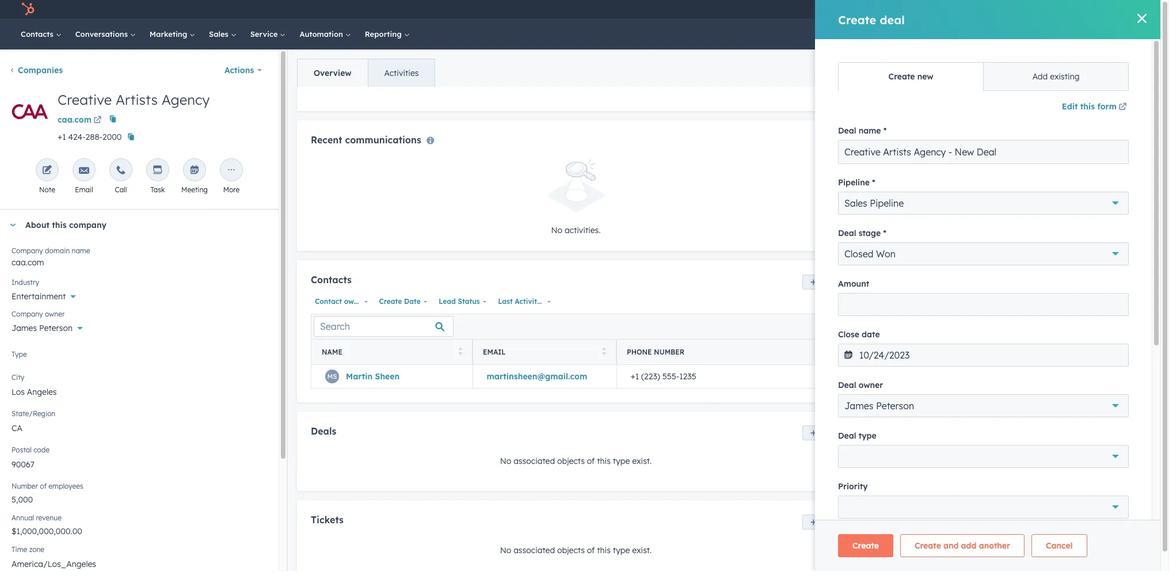 Task type: vqa. For each thing, say whether or not it's contained in the screenshot.
'LOGGED EMAIL BY JOHN SMITH'
no



Task type: locate. For each thing, give the bounding box(es) containing it.
to up "agency."
[[1005, 518, 1013, 529]]

company up the james
[[12, 310, 43, 318]]

payments right up at the right
[[1008, 384, 1041, 393]]

activities.
[[565, 225, 601, 236]]

revenue down deals (0)
[[922, 221, 952, 231]]

caret image inside deals (0) dropdown button
[[883, 200, 890, 203]]

contact
[[315, 297, 342, 306]]

0 vertical spatial parent
[[910, 518, 935, 529]]

artists up add parent company
[[968, 532, 993, 542]]

0 horizontal spatial contacts
[[21, 29, 56, 39]]

or
[[1036, 447, 1044, 458], [937, 518, 945, 529]]

1 vertical spatial caa.com
[[12, 257, 44, 268]]

0 horizontal spatial child
[[947, 518, 965, 529]]

1 vertical spatial payments
[[1008, 384, 1041, 393]]

+1 (223) 555-1235 down phone number
[[631, 371, 697, 382]]

0 vertical spatial caret image
[[883, 200, 890, 203]]

1 horizontal spatial (223)
[[904, 132, 924, 143]]

1 horizontal spatial parent
[[949, 556, 970, 564]]

1 horizontal spatial press to sort. element
[[602, 347, 606, 357]]

track up the payments.
[[930, 344, 949, 355]]

the
[[908, 221, 920, 231], [908, 283, 920, 293], [901, 447, 913, 458], [1037, 518, 1049, 529]]

the inside add a parent or child company to track the organizational structure for creative artists agency.
[[1037, 518, 1049, 529]]

2 date from the left
[[544, 297, 560, 306]]

1 vertical spatial contacts
[[899, 60, 935, 70]]

contacts up "contact"
[[311, 274, 352, 286]]

(0) down view associated contacts link
[[924, 196, 935, 207]]

parent up for
[[910, 518, 935, 529]]

this
[[52, 220, 67, 230], [1069, 221, 1083, 231], [1056, 283, 1070, 293], [1054, 344, 1067, 355], [1094, 447, 1108, 458], [597, 456, 611, 467], [597, 545, 611, 555]]

james peterson button
[[12, 317, 267, 336]]

companies down contacts link at the left of page
[[18, 65, 63, 75]]

recent
[[311, 134, 342, 146]]

owner right "contact"
[[344, 297, 366, 306]]

company down about
[[12, 246, 43, 255]]

press to sort. element
[[458, 347, 462, 357], [602, 347, 606, 357]]

1 objects from the top
[[557, 456, 585, 467]]

1 vertical spatial exist.
[[632, 545, 652, 555]]

0 vertical spatial (0)
[[924, 196, 935, 207]]

caret image left deals (0)
[[883, 200, 890, 203]]

search image
[[1137, 30, 1145, 38]]

type
[[12, 350, 27, 359]]

+1 (223) 555-1235 up view associated contacts link
[[893, 132, 962, 143]]

0 vertical spatial 555-
[[926, 132, 944, 143]]

2 no associated objects of this type exist. from the top
[[500, 545, 652, 555]]

(0) up customer
[[930, 258, 941, 268]]

1 horizontal spatial to
[[1005, 518, 1013, 529]]

add button
[[1109, 416, 1141, 439]]

task image
[[153, 165, 163, 176]]

track inside add a parent or child company to track the organizational structure for creative artists agency.
[[1015, 518, 1035, 529]]

link opens in a new window image
[[94, 114, 102, 128], [94, 116, 102, 125]]

number up annual
[[12, 482, 38, 491]]

contacts for contacts (1)
[[899, 60, 935, 70]]

with for requests
[[1038, 283, 1054, 293]]

company down organizational
[[1061, 556, 1092, 564]]

revenue right annual
[[36, 514, 62, 522]]

company inside 'dropdown button'
[[69, 220, 107, 230]]

1 vertical spatial parent
[[949, 556, 970, 564]]

the left organizational
[[1037, 518, 1049, 529]]

0 vertical spatial company
[[12, 246, 43, 255]]

1 vertical spatial tickets
[[311, 514, 344, 526]]

owner up peterson
[[45, 310, 65, 318]]

2 company from the top
[[12, 310, 43, 318]]

with inside collect and track payments associated with this company using hubspot payments.
[[1035, 344, 1051, 355]]

2 horizontal spatial contacts
[[899, 60, 935, 70]]

record.
[[1085, 221, 1111, 231], [1072, 283, 1098, 293], [1110, 447, 1136, 458]]

0 horizontal spatial parent
[[910, 518, 935, 529]]

create date button
[[375, 294, 430, 309]]

1235 inside button
[[944, 132, 962, 143]]

companies
[[18, 65, 63, 75], [932, 494, 977, 504]]

type for deals
[[613, 456, 630, 467]]

opportunities
[[954, 221, 1005, 231]]

creative up caa.com 'link'
[[58, 91, 112, 108]]

0 vertical spatial track
[[885, 221, 905, 231]]

2 vertical spatial contacts
[[311, 274, 352, 286]]

1 vertical spatial type
[[613, 545, 630, 555]]

2 + add from the top
[[1118, 196, 1141, 207]]

track for track the revenue opportunities associated with this record.
[[885, 221, 905, 231]]

provation design studio button
[[1024, 0, 1146, 18]]

555- up view associated contacts link
[[926, 132, 944, 143]]

1 vertical spatial artists
[[968, 532, 993, 542]]

phone number
[[627, 348, 685, 357]]

1 track from the top
[[885, 221, 905, 231]]

(0) for deals (0)
[[924, 196, 935, 207]]

track inside collect and track payments associated with this company using hubspot payments.
[[930, 344, 949, 355]]

+
[[1118, 60, 1122, 70], [1118, 196, 1122, 207], [1118, 258, 1122, 268]]

track
[[885, 221, 905, 231], [885, 283, 905, 293]]

track
[[930, 344, 949, 355], [1015, 518, 1035, 529]]

date inside popup button
[[404, 297, 421, 306]]

1 vertical spatial owner
[[45, 310, 65, 318]]

add button
[[803, 515, 841, 530]]

state/region
[[12, 409, 55, 418]]

0 vertical spatial child
[[947, 518, 965, 529]]

1 vertical spatial no associated objects of this type exist.
[[500, 545, 652, 555]]

2 horizontal spatial +1
[[893, 132, 902, 143]]

0 vertical spatial + add
[[1118, 60, 1141, 70]]

hubspot image
[[21, 2, 35, 16]]

0 vertical spatial owner
[[344, 297, 366, 306]]

1 horizontal spatial track
[[1015, 518, 1035, 529]]

0 vertical spatial caa.com
[[58, 115, 92, 125]]

domain
[[45, 246, 70, 255]]

recent communications
[[311, 134, 421, 146]]

1 exist. from the top
[[632, 456, 652, 467]]

hubspot link
[[14, 2, 43, 16]]

contacts
[[953, 160, 987, 170]]

tickets for tickets
[[311, 514, 344, 526]]

entertainment
[[12, 291, 66, 302]]

0 horizontal spatial (223)
[[642, 371, 660, 382]]

2 vertical spatial no
[[500, 545, 512, 555]]

0 vertical spatial tickets
[[899, 258, 928, 268]]

navigation
[[297, 59, 436, 88]]

1 vertical spatial number
[[12, 482, 38, 491]]

0 horizontal spatial companies
[[18, 65, 63, 75]]

0 vertical spatial no
[[551, 225, 563, 236]]

1 horizontal spatial caret image
[[883, 200, 890, 203]]

upgrade
[[871, 6, 904, 15]]

press to sort. image
[[458, 347, 462, 355]]

0 vertical spatial creative
[[58, 91, 112, 108]]

1 horizontal spatial artists
[[968, 532, 993, 542]]

0 horizontal spatial +1 (223) 555-1235
[[631, 371, 697, 382]]

note
[[39, 185, 55, 194]]

0 vertical spatial no associated objects of this type exist.
[[500, 456, 652, 467]]

0 vertical spatial companies
[[18, 65, 63, 75]]

child down related companies
[[947, 518, 965, 529]]

date right activity
[[544, 297, 560, 306]]

owner inside popup button
[[344, 297, 366, 306]]

email right press to sort. icon
[[483, 348, 506, 357]]

2 + add button from the top
[[1118, 195, 1141, 208]]

employees
[[49, 482, 83, 491]]

track the customer requests associated with this record.
[[885, 283, 1098, 293]]

Time zone text field
[[12, 552, 267, 571]]

no associated objects of this type exist. for tickets
[[500, 545, 652, 555]]

task
[[151, 185, 165, 194]]

0 vertical spatial + add button
[[1118, 58, 1141, 72]]

0 vertical spatial type
[[613, 456, 630, 467]]

1235 up view associated contacts
[[944, 132, 962, 143]]

date inside 'popup button'
[[544, 297, 560, 306]]

tickets (0)
[[899, 258, 941, 268]]

customer
[[922, 283, 958, 293]]

0 horizontal spatial date
[[404, 297, 421, 306]]

2 vertical spatial of
[[587, 545, 595, 555]]

email down email icon
[[75, 185, 93, 194]]

(0) for payments (0)
[[941, 320, 953, 330]]

child inside button
[[1044, 556, 1059, 564]]

1 horizontal spatial creative
[[934, 532, 966, 542]]

martinsheen@gmail.com
[[487, 371, 587, 382]]

1 vertical spatial caret image
[[9, 224, 16, 227]]

of
[[587, 456, 595, 467], [40, 482, 47, 491], [587, 545, 595, 555]]

no associated objects of this type exist.
[[500, 456, 652, 467], [500, 545, 652, 555]]

city
[[12, 373, 24, 382]]

this inside 'dropdown button'
[[52, 220, 67, 230]]

date
[[404, 297, 421, 306], [544, 297, 560, 306]]

1 vertical spatial objects
[[557, 545, 585, 555]]

the down deals (0)
[[908, 221, 920, 231]]

press to sort. element left phone
[[602, 347, 606, 357]]

caret image for deals (0)
[[883, 200, 890, 203]]

add inside add a parent or child company to track the organizational structure for creative artists agency.
[[885, 518, 900, 529]]

marketplaces button
[[937, 0, 961, 18]]

tickets for tickets (0)
[[899, 258, 928, 268]]

the down tickets (0)
[[908, 283, 920, 293]]

menu item
[[1001, 0, 1023, 18]]

3 + add from the top
[[1118, 258, 1141, 268]]

the right "see"
[[901, 447, 913, 458]]

company left the using
[[1069, 344, 1105, 355]]

industry
[[12, 278, 39, 287]]

2 vertical spatial record.
[[1110, 447, 1136, 458]]

1 horizontal spatial +1
[[631, 371, 639, 382]]

menu
[[851, 0, 1147, 18]]

your
[[980, 447, 997, 458]]

0 horizontal spatial tickets
[[311, 514, 344, 526]]

caa.com inside 'company domain name caa.com'
[[12, 257, 44, 268]]

note image
[[42, 165, 52, 176]]

contacts left the (1)
[[899, 60, 935, 70]]

company up the name
[[69, 220, 107, 230]]

1 horizontal spatial caa.com
[[58, 115, 92, 125]]

track down deals (0)
[[885, 221, 905, 231]]

add inside popup button
[[1116, 423, 1132, 433]]

caa.com inside 'link'
[[58, 115, 92, 125]]

2 link opens in a new window image from the top
[[94, 116, 102, 125]]

contact owner button
[[311, 294, 371, 309]]

companies right related
[[932, 494, 977, 504]]

1 horizontal spatial 1235
[[944, 132, 962, 143]]

no for tickets
[[500, 545, 512, 555]]

date right create
[[404, 297, 421, 306]]

track up "agency."
[[1015, 518, 1035, 529]]

2 type from the top
[[613, 545, 630, 555]]

1 horizontal spatial child
[[1044, 556, 1059, 564]]

this inside collect and track payments associated with this company using hubspot payments.
[[1054, 344, 1067, 355]]

caret image
[[883, 200, 890, 203], [9, 224, 16, 227]]

associated inside collect and track payments associated with this company using hubspot payments.
[[992, 344, 1033, 355]]

2 exist. from the top
[[632, 545, 652, 555]]

555- down phone number
[[663, 371, 680, 382]]

see
[[885, 447, 899, 458]]

1 horizontal spatial payments
[[1008, 384, 1041, 393]]

0 horizontal spatial deals
[[311, 425, 337, 437]]

contacts inside dropdown button
[[899, 60, 935, 70]]

a
[[903, 518, 908, 529]]

tickets
[[899, 258, 928, 268], [311, 514, 344, 526]]

1 horizontal spatial date
[[544, 297, 560, 306]]

1235 down phone number
[[680, 371, 697, 382]]

activities
[[384, 68, 419, 78]]

deals inside dropdown button
[[899, 196, 921, 207]]

entertainment button
[[12, 285, 267, 304]]

0 vertical spatial number
[[654, 348, 685, 357]]

company inside collect and track payments associated with this company using hubspot payments.
[[1069, 344, 1105, 355]]

collect and track payments associated with this company using hubspot payments.
[[885, 344, 1128, 369]]

1 vertical spatial no
[[500, 456, 512, 467]]

track the revenue opportunities associated with this record.
[[885, 221, 1111, 231]]

meeting
[[181, 185, 208, 194]]

martin sheen link
[[346, 371, 400, 382]]

1 company from the top
[[12, 246, 43, 255]]

2 + from the top
[[1118, 196, 1122, 207]]

upgrade image
[[859, 5, 869, 16]]

2 vertical spatial + add
[[1118, 258, 1141, 268]]

1 no associated objects of this type exist. from the top
[[500, 456, 652, 467]]

3 + from the top
[[1118, 258, 1122, 268]]

contacts for contacts link at the left of page
[[21, 29, 56, 39]]

1 horizontal spatial tickets
[[899, 258, 928, 268]]

1 vertical spatial of
[[40, 482, 47, 491]]

0 vertical spatial with
[[1051, 221, 1067, 231]]

collect
[[885, 344, 911, 355]]

1 date from the left
[[404, 297, 421, 306]]

(0)
[[924, 196, 935, 207], [930, 258, 941, 268], [941, 320, 953, 330]]

settings image
[[987, 5, 998, 15]]

payments.
[[921, 358, 961, 369]]

0 horizontal spatial caa.com
[[12, 257, 44, 268]]

creative right for
[[934, 532, 966, 542]]

1 type from the top
[[613, 456, 630, 467]]

1 vertical spatial creative
[[934, 532, 966, 542]]

0 vertical spatial deals
[[899, 196, 921, 207]]

2 press to sort. element from the left
[[602, 347, 606, 357]]

to right uploaded
[[1084, 447, 1092, 458]]

artists
[[116, 91, 158, 108], [968, 532, 993, 542]]

0 vertical spatial contacts
[[21, 29, 56, 39]]

1 link opens in a new window image from the top
[[94, 114, 102, 128]]

with for payments
[[1035, 344, 1051, 355]]

exist.
[[632, 456, 652, 467], [632, 545, 652, 555]]

to left your
[[970, 447, 978, 458]]

name
[[72, 246, 90, 255]]

0 vertical spatial track
[[930, 344, 949, 355]]

or right activities
[[1036, 447, 1044, 458]]

annual
[[12, 514, 34, 522]]

1 vertical spatial record.
[[1072, 283, 1098, 293]]

company down add a parent or child company to track the organizational structure for creative artists agency. on the right bottom of page
[[972, 556, 1003, 564]]

+1 down phone
[[631, 371, 639, 382]]

1 press to sort. element from the left
[[458, 347, 462, 357]]

(1)
[[937, 60, 948, 70]]

caa.com up industry
[[12, 257, 44, 268]]

attachments button
[[874, 412, 1104, 443]]

0 horizontal spatial owner
[[45, 310, 65, 318]]

deals for deals (0)
[[899, 196, 921, 207]]

payments up the payments.
[[952, 344, 989, 355]]

attachments
[[899, 423, 950, 433]]

555-
[[926, 132, 944, 143], [663, 371, 680, 382]]

caa.com up 424-
[[58, 115, 92, 125]]

parent down add a parent or child company to track the organizational structure for creative artists agency. on the right bottom of page
[[949, 556, 970, 564]]

+ add for track the revenue opportunities associated with this record.
[[1118, 196, 1141, 207]]

3 + add button from the top
[[1118, 256, 1141, 270]]

child
[[947, 518, 965, 529], [1044, 556, 1059, 564]]

0 vertical spatial +1 (223) 555-1235
[[893, 132, 962, 143]]

for
[[921, 532, 932, 542]]

child inside add a parent or child company to track the organizational structure for creative artists agency.
[[947, 518, 965, 529]]

company for company owner
[[12, 310, 43, 318]]

number
[[654, 348, 685, 357], [12, 482, 38, 491]]

(223) up view
[[904, 132, 924, 143]]

2 track from the top
[[885, 283, 905, 293]]

view associated contacts
[[885, 160, 987, 170]]

+ add button for track the revenue opportunities associated with this record.
[[1118, 195, 1141, 208]]

1 vertical spatial +
[[1118, 196, 1122, 207]]

marketplaces image
[[944, 5, 954, 16]]

child down organizational
[[1044, 556, 1059, 564]]

(0) for tickets (0)
[[930, 258, 941, 268]]

1 horizontal spatial owner
[[344, 297, 366, 306]]

meeting image
[[189, 165, 200, 176]]

0 vertical spatial objects
[[557, 456, 585, 467]]

artists up 2000
[[116, 91, 158, 108]]

1 vertical spatial + add button
[[1118, 195, 1141, 208]]

+1 (223) 555-1235
[[893, 132, 962, 143], [631, 371, 697, 382]]

+1 left 424-
[[58, 132, 66, 142]]

0 horizontal spatial track
[[930, 344, 949, 355]]

or inside add a parent or child company to track the organizational structure for creative artists agency.
[[937, 518, 945, 529]]

1 vertical spatial (223)
[[642, 371, 660, 382]]

email
[[75, 185, 93, 194], [483, 348, 506, 357]]

caret image left about
[[9, 224, 16, 227]]

company up "agency."
[[967, 518, 1003, 529]]

caa.com
[[58, 115, 92, 125], [12, 257, 44, 268]]

the for customer
[[908, 283, 920, 293]]

tickets inside tickets (0) dropdown button
[[899, 258, 928, 268]]

0 horizontal spatial or
[[937, 518, 945, 529]]

1 horizontal spatial contacts
[[311, 274, 352, 286]]

0 horizontal spatial caret image
[[9, 224, 16, 227]]

+1 up view
[[893, 132, 902, 143]]

(0) right payments
[[941, 320, 953, 330]]

+ add
[[1118, 60, 1141, 70], [1118, 196, 1141, 207], [1118, 258, 1141, 268]]

0 horizontal spatial 555-
[[663, 371, 680, 382]]

track down tickets (0)
[[885, 283, 905, 293]]

number right phone
[[654, 348, 685, 357]]

press to sort. element down lead status popup button
[[458, 347, 462, 357]]

1 vertical spatial or
[[937, 518, 945, 529]]

sheen
[[375, 371, 400, 382]]

+ for track the revenue opportunities associated with this record.
[[1118, 196, 1122, 207]]

0 vertical spatial of
[[587, 456, 595, 467]]

about this company button
[[0, 210, 267, 241]]

contacts (1) button
[[874, 50, 1113, 81]]

1 horizontal spatial companies
[[932, 494, 977, 504]]

company inside 'company domain name caa.com'
[[12, 246, 43, 255]]

1 vertical spatial revenue
[[36, 514, 62, 522]]

caret image inside about this company 'dropdown button'
[[9, 224, 16, 227]]

0 vertical spatial exist.
[[632, 456, 652, 467]]

company inside add a parent or child company to track the organizational structure for creative artists agency.
[[967, 518, 1003, 529]]

design
[[1079, 5, 1104, 14]]

2 objects from the top
[[557, 545, 585, 555]]

(223) down phone number
[[642, 371, 660, 382]]

or down related companies
[[937, 518, 945, 529]]

contacts down hubspot link
[[21, 29, 56, 39]]

1 vertical spatial + add
[[1118, 196, 1141, 207]]

parent
[[910, 518, 935, 529], [949, 556, 970, 564]]

marketing
[[150, 29, 189, 39]]



Task type: describe. For each thing, give the bounding box(es) containing it.
navigation containing overview
[[297, 59, 436, 88]]

deals (0)
[[899, 196, 935, 207]]

actions button
[[217, 59, 269, 82]]

+1 424-288-2000
[[58, 132, 122, 142]]

2 horizontal spatial to
[[1084, 447, 1092, 458]]

sales
[[209, 29, 231, 39]]

Search HubSpot search field
[[999, 24, 1140, 44]]

attached
[[933, 447, 968, 458]]

call image
[[116, 165, 126, 176]]

+ for track the customer requests associated with this record.
[[1118, 258, 1122, 268]]

add parent company button
[[924, 551, 1013, 570]]

0 horizontal spatial to
[[970, 447, 978, 458]]

0 vertical spatial or
[[1036, 447, 1044, 458]]

up
[[998, 384, 1006, 393]]

1 + add button from the top
[[1118, 58, 1141, 72]]

1 vertical spatial +1 (223) 555-1235
[[631, 371, 697, 382]]

actions
[[225, 65, 254, 75]]

0 vertical spatial artists
[[116, 91, 158, 108]]

agency.
[[995, 532, 1025, 542]]

0 horizontal spatial number
[[12, 482, 38, 491]]

deals (0) button
[[874, 186, 1113, 217]]

structure
[[885, 532, 919, 542]]

no for deals
[[500, 456, 512, 467]]

menu containing provation design studio
[[851, 0, 1147, 18]]

more image
[[226, 165, 237, 176]]

edit button
[[9, 91, 51, 136]]

type for tickets
[[613, 545, 630, 555]]

sales link
[[202, 18, 243, 50]]

lead status button
[[435, 294, 490, 309]]

caret image for about this company
[[9, 224, 16, 227]]

1 + from the top
[[1118, 60, 1122, 70]]

add child company
[[1029, 556, 1092, 564]]

view
[[885, 160, 905, 170]]

company for company domain name caa.com
[[12, 246, 43, 255]]

create date
[[379, 297, 421, 306]]

0 horizontal spatial 1235
[[680, 371, 697, 382]]

+ add for track the customer requests associated with this record.
[[1118, 258, 1141, 268]]

artists inside add a parent or child company to track the organizational structure for creative artists agency.
[[968, 532, 993, 542]]

conversations
[[75, 29, 130, 39]]

State/Region text field
[[12, 416, 267, 439]]

activities
[[999, 447, 1033, 458]]

the for files
[[901, 447, 913, 458]]

organizational
[[1051, 518, 1106, 529]]

creative inside add a parent or child company to track the organizational structure for creative artists agency.
[[934, 532, 966, 542]]

time
[[12, 545, 27, 554]]

Postal code text field
[[12, 453, 267, 476]]

0 horizontal spatial creative
[[58, 91, 112, 108]]

payments (0) button
[[874, 309, 1136, 340]]

service
[[250, 29, 280, 39]]

contacts link
[[14, 18, 68, 50]]

parent inside add a parent or child company to track the organizational structure for creative artists agency.
[[910, 518, 935, 529]]

status
[[458, 297, 480, 306]]

no inside alert
[[551, 225, 563, 236]]

City text field
[[12, 380, 267, 403]]

company domain name caa.com
[[12, 246, 90, 268]]

activities link
[[368, 59, 435, 87]]

annual revenue
[[12, 514, 62, 522]]

of for deals
[[587, 456, 595, 467]]

files
[[916, 447, 931, 458]]

creative artists agency
[[58, 91, 210, 108]]

payments inside collect and track payments associated with this company using hubspot payments.
[[952, 344, 989, 355]]

james
[[12, 323, 37, 333]]

add child company button
[[1019, 551, 1102, 570]]

1 horizontal spatial +1 (223) 555-1235
[[893, 132, 962, 143]]

email image
[[79, 165, 89, 176]]

+1 inside button
[[893, 132, 902, 143]]

press to sort. element for email
[[602, 347, 606, 357]]

activity
[[515, 297, 541, 306]]

automation link
[[293, 18, 358, 50]]

marketing link
[[143, 18, 202, 50]]

company for add child company
[[1061, 556, 1092, 564]]

companies inside related companies dropdown button
[[932, 494, 977, 504]]

provation
[[1043, 5, 1077, 14]]

0 vertical spatial revenue
[[922, 221, 952, 231]]

zone
[[29, 545, 44, 554]]

set
[[985, 384, 996, 393]]

parent inside button
[[949, 556, 970, 564]]

peterson
[[39, 323, 73, 333]]

1 vertical spatial 555-
[[663, 371, 680, 382]]

press to sort. image
[[602, 347, 606, 355]]

1 horizontal spatial email
[[483, 348, 506, 357]]

associated inside view associated contacts link
[[907, 160, 950, 170]]

424-
[[68, 132, 86, 142]]

555- inside button
[[926, 132, 944, 143]]

search button
[[1131, 24, 1151, 44]]

exist. for tickets
[[632, 545, 652, 555]]

time zone
[[12, 545, 44, 554]]

company owner
[[12, 310, 65, 318]]

set up payments link
[[975, 379, 1050, 398]]

companies link
[[9, 65, 63, 75]]

calling icon image
[[920, 5, 930, 15]]

0 horizontal spatial revenue
[[36, 514, 62, 522]]

record. for track the customer requests associated with this record.
[[1072, 283, 1098, 293]]

track for track the customer requests associated with this record.
[[885, 283, 905, 293]]

phone
[[627, 348, 652, 357]]

studio
[[1106, 5, 1129, 14]]

contacts (1)
[[899, 60, 948, 70]]

Number of employees text field
[[12, 489, 267, 507]]

exist. for deals
[[632, 456, 652, 467]]

hubspot
[[885, 358, 919, 369]]

postal code
[[12, 446, 50, 454]]

help image
[[968, 5, 978, 16]]

0 horizontal spatial email
[[75, 185, 93, 194]]

service link
[[243, 18, 293, 50]]

add parent company
[[934, 556, 1003, 564]]

record. for track the revenue opportunities associated with this record.
[[1085, 221, 1111, 231]]

company for add parent company
[[972, 556, 1003, 564]]

1 horizontal spatial number
[[654, 348, 685, 357]]

+ add button for track the customer requests associated with this record.
[[1118, 256, 1141, 270]]

number of employees
[[12, 482, 83, 491]]

to inside add a parent or child company to track the organizational structure for creative artists agency.
[[1005, 518, 1013, 529]]

owner for company owner
[[45, 310, 65, 318]]

conversations link
[[68, 18, 143, 50]]

objects for tickets
[[557, 545, 585, 555]]

tickets (0) button
[[874, 248, 1113, 279]]

uploaded
[[1046, 447, 1082, 458]]

call
[[115, 185, 127, 194]]

1 + add from the top
[[1118, 60, 1141, 70]]

Search search field
[[314, 316, 454, 337]]

related
[[899, 494, 930, 504]]

no activities. alert
[[311, 160, 841, 237]]

caa.com link
[[58, 111, 104, 128]]

press to sort. element for name
[[458, 347, 462, 357]]

deals for deals
[[311, 425, 337, 437]]

Annual revenue text field
[[12, 521, 267, 539]]

reporting
[[365, 29, 404, 39]]

0 horizontal spatial +1
[[58, 132, 66, 142]]

payments inside set up payments link
[[1008, 384, 1041, 393]]

of for tickets
[[587, 545, 595, 555]]

and
[[913, 344, 928, 355]]

owner for contact owner
[[344, 297, 366, 306]]

with for opportunities
[[1051, 221, 1067, 231]]

last activity date
[[498, 297, 560, 306]]

contact owner
[[315, 297, 366, 306]]

no activities.
[[551, 225, 601, 236]]

code
[[34, 446, 50, 454]]

provation design studio
[[1043, 5, 1129, 14]]

no associated objects of this type exist. for deals
[[500, 456, 652, 467]]

+1 (223) 555-1235 button
[[893, 131, 962, 145]]

objects for deals
[[557, 456, 585, 467]]

(223) inside button
[[904, 132, 924, 143]]

company for about this company
[[69, 220, 107, 230]]

about this company
[[25, 220, 107, 230]]

create
[[379, 297, 402, 306]]

automation
[[300, 29, 345, 39]]

set up payments
[[985, 384, 1041, 393]]

the for revenue
[[908, 221, 920, 231]]

help button
[[963, 0, 983, 18]]

last
[[498, 297, 513, 306]]



